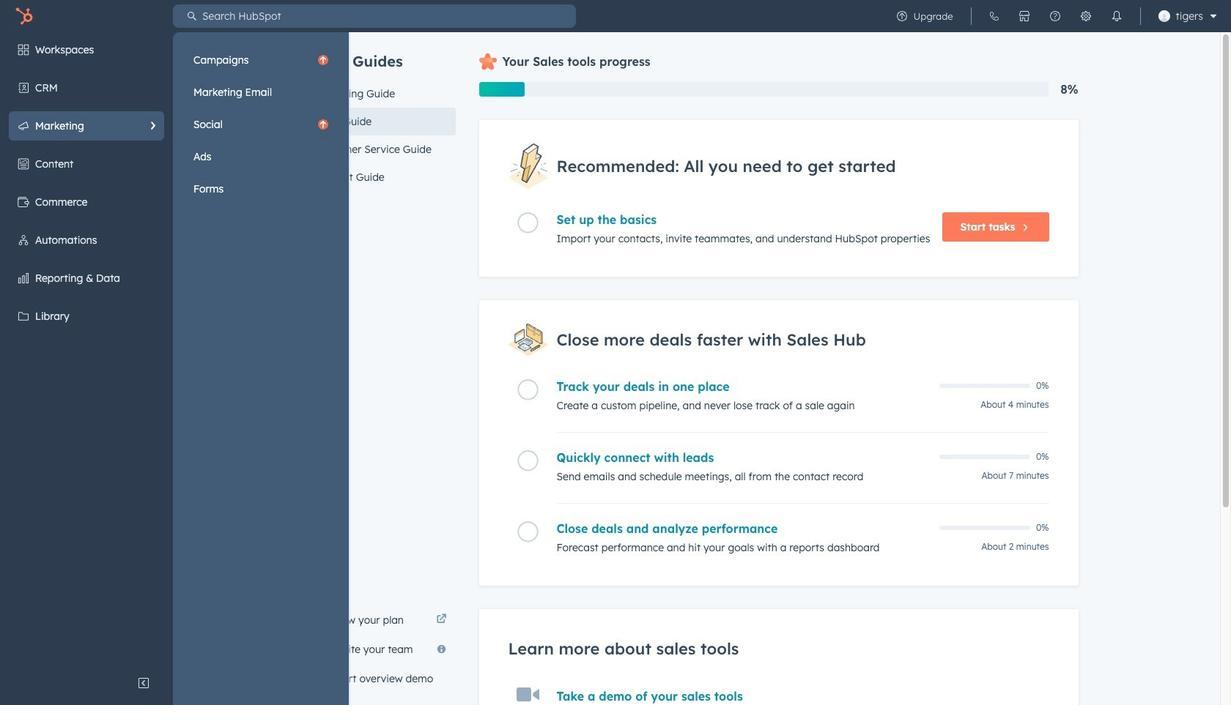Task type: locate. For each thing, give the bounding box(es) containing it.
marketplaces image
[[1018, 10, 1030, 22]]

user guides element
[[306, 32, 456, 191]]

notifications image
[[1111, 10, 1123, 22]]

menu
[[887, 0, 1223, 32], [0, 32, 349, 706], [186, 45, 336, 204]]

howard n/a image
[[1158, 10, 1170, 22]]

progress bar
[[479, 82, 525, 97]]



Task type: vqa. For each thing, say whether or not it's contained in the screenshot.
'related'
no



Task type: describe. For each thing, give the bounding box(es) containing it.
link opens in a new window image
[[436, 615, 447, 626]]

link opens in a new window image
[[436, 612, 447, 630]]

Search HubSpot search field
[[196, 4, 576, 28]]

help image
[[1049, 10, 1061, 22]]

settings image
[[1080, 10, 1092, 22]]



